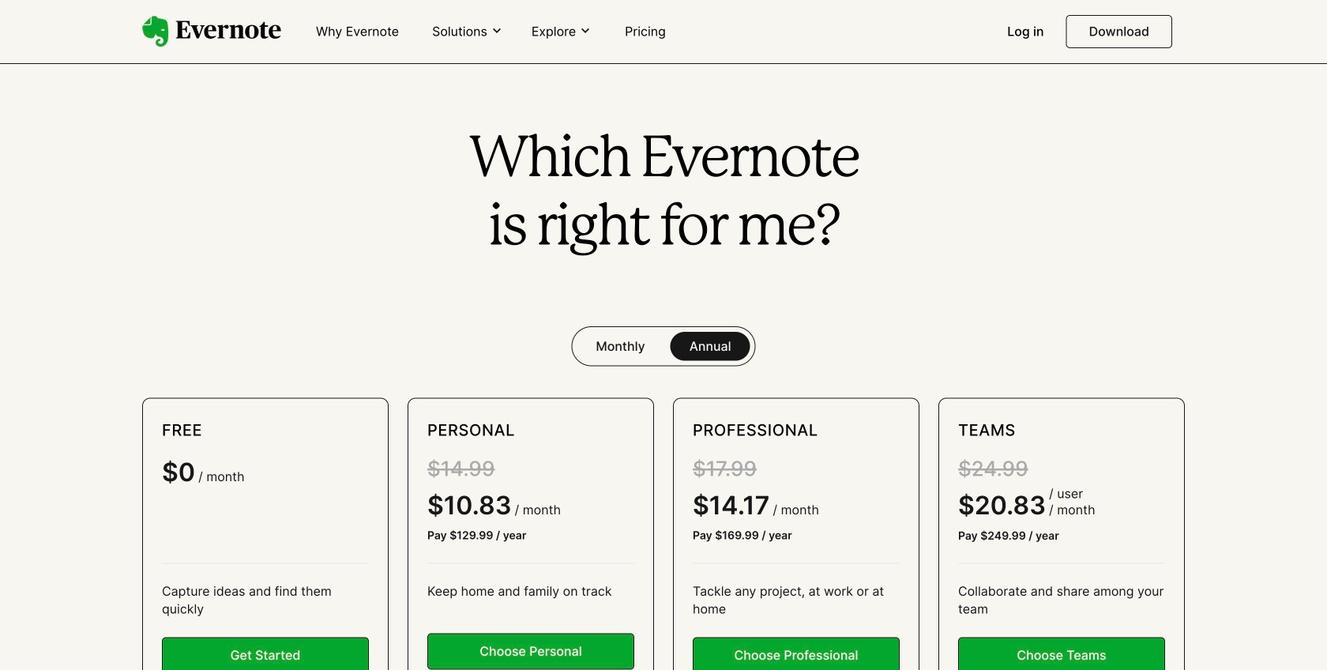Task type: vqa. For each thing, say whether or not it's contained in the screenshot.
Log
no



Task type: locate. For each thing, give the bounding box(es) containing it.
evernote logo image
[[142, 16, 281, 47]]



